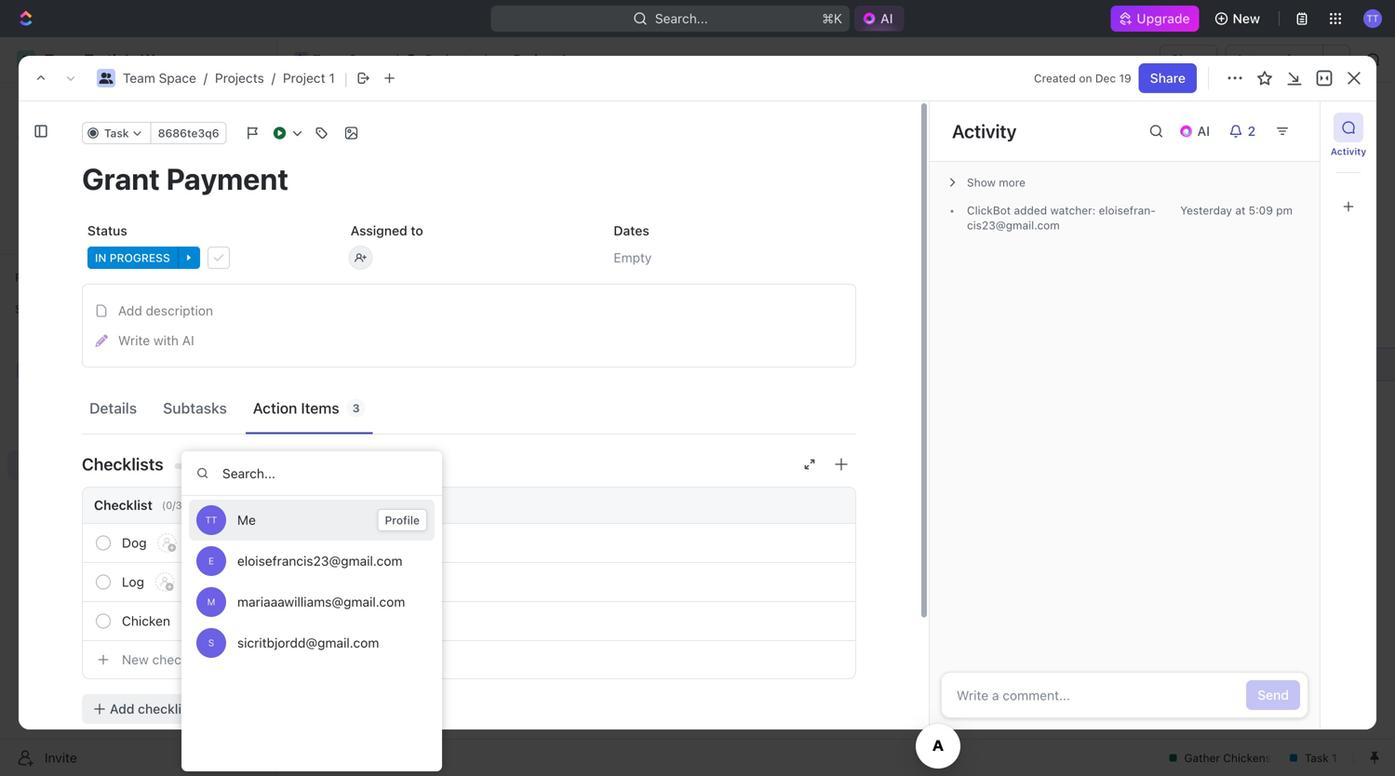 Task type: describe. For each thing, give the bounding box(es) containing it.
checklist for new
[[152, 652, 206, 667]]

profile button
[[377, 509, 427, 532]]

details button
[[82, 391, 144, 425]]

in progress
[[347, 264, 422, 277]]

hide
[[966, 219, 991, 232]]

dec
[[1096, 72, 1116, 85]]

dates
[[614, 223, 650, 238]]

description
[[146, 303, 213, 318]]

1 inside "team space / projects / project 1 |"
[[329, 70, 335, 86]]

activity inside task sidebar navigation tab list
[[1331, 146, 1367, 157]]

add for add description
[[118, 303, 142, 318]]

dashboards link
[[7, 185, 270, 215]]

Search tasks... text field
[[1164, 212, 1350, 240]]

item
[[209, 652, 235, 667]]

tree inside sidebar navigation
[[7, 324, 270, 575]]

team space inside sidebar navigation
[[45, 363, 118, 378]]

tt
[[205, 515, 217, 526]]

pencil image
[[95, 335, 108, 347]]

share for share button to the right of 19
[[1150, 70, 1186, 86]]

assigned to
[[351, 223, 423, 238]]

8686te3q6 button
[[150, 122, 227, 144]]

upgrade
[[1137, 11, 1190, 26]]

2 vertical spatial 1
[[412, 111, 425, 142]]

assigned
[[351, 223, 407, 238]]

progress
[[362, 264, 422, 277]]

profile
[[385, 514, 420, 527]]

team space link for right user group image
[[123, 70, 196, 86]]

add task
[[1261, 120, 1317, 135]]

project inside "team space / projects / project 1 |"
[[283, 70, 325, 86]]

1 horizontal spatial project 1 link
[[490, 48, 572, 71]]

1 horizontal spatial to
[[411, 223, 423, 238]]

8686te3q6
[[158, 127, 219, 140]]

1 vertical spatial project 1
[[323, 111, 430, 142]]

yesterday
[[1181, 204, 1232, 217]]

status
[[88, 223, 127, 238]]

yesterday at 5:09 pm
[[1181, 204, 1293, 217]]

task
[[1289, 120, 1317, 135]]

subtasks
[[163, 399, 227, 417]]

eloisefran cis23@gmail.com
[[967, 204, 1156, 232]]

dog
[[122, 535, 147, 551]]

user group image inside tree
[[19, 365, 33, 376]]

checklist (0/3)
[[94, 498, 186, 513]]

m
[[207, 597, 215, 607]]

share button down upgrade
[[1160, 45, 1218, 74]]

favorites
[[15, 271, 64, 284]]

new for new checklist item
[[122, 652, 149, 667]]

share button right 19
[[1139, 63, 1197, 93]]

activity inside the task sidebar content "section"
[[952, 120, 1017, 142]]

19
[[1119, 72, 1132, 85]]

automations button
[[1226, 46, 1323, 74]]

on
[[1079, 72, 1092, 85]]

ai
[[182, 333, 194, 348]]

e
[[208, 556, 214, 566]]

me
[[237, 512, 256, 528]]

spaces
[[15, 303, 54, 316]]

cis23@gmail.com
[[967, 204, 1156, 232]]

inbox link
[[7, 122, 270, 152]]

home
[[45, 97, 80, 113]]

write with ai
[[118, 333, 194, 348]]

payment
[[413, 357, 467, 372]]

automations
[[1236, 52, 1314, 67]]

checklist
[[94, 498, 153, 513]]

grant payment
[[375, 357, 467, 372]]

0 horizontal spatial project 1 link
[[283, 70, 335, 86]]

search...
[[655, 11, 708, 26]]

home link
[[7, 90, 270, 120]]

checklist for add
[[138, 701, 193, 717]]

sidebar navigation
[[0, 37, 278, 776]]

projects inside "team space / projects / project 1 |"
[[215, 70, 264, 86]]

log
[[122, 574, 144, 590]]

do
[[366, 442, 383, 455]]

details
[[89, 399, 137, 417]]

task sidebar navigation tab list
[[1328, 113, 1369, 222]]

action
[[253, 399, 297, 417]]

upgrade link
[[1111, 6, 1200, 32]]

share for share button under upgrade
[[1171, 52, 1207, 67]]

mariaaawilliams@gmail.com
[[237, 594, 405, 610]]

1 horizontal spatial team space
[[313, 52, 386, 67]]

hide button
[[959, 215, 999, 237]]

2 horizontal spatial projects
[[425, 52, 474, 67]]

watcher:
[[1051, 204, 1096, 217]]

0 vertical spatial project 1
[[514, 52, 567, 67]]

subtasks button
[[156, 391, 234, 425]]

eloisefran
[[1099, 204, 1156, 217]]



Task type: vqa. For each thing, say whether or not it's contained in the screenshot.


Task type: locate. For each thing, give the bounding box(es) containing it.
team up the home link
[[123, 70, 155, 86]]

0 horizontal spatial user group image
[[19, 365, 33, 376]]

1 vertical spatial 1
[[329, 70, 335, 86]]

0 horizontal spatial space
[[81, 363, 118, 378]]

invite
[[45, 750, 77, 766]]

checklist down new checklist item
[[138, 701, 193, 717]]

space inside tree
[[81, 363, 118, 378]]

1 horizontal spatial project 1
[[514, 52, 567, 67]]

team inside sidebar navigation
[[45, 363, 77, 378]]

team space up | in the top left of the page
[[313, 52, 386, 67]]

user group image up the home link
[[99, 73, 113, 84]]

new up "automations"
[[1233, 11, 1260, 26]]

grant
[[375, 357, 410, 372]]

grant payment link
[[371, 351, 645, 378]]

1 vertical spatial new
[[122, 652, 149, 667]]

user group image
[[296, 55, 307, 64]]

space down the pencil icon
[[81, 363, 118, 378]]

new
[[1233, 11, 1260, 26], [122, 652, 149, 667]]

space up the home link
[[159, 70, 196, 86]]

pm
[[1276, 204, 1293, 217]]

share
[[1171, 52, 1207, 67], [1150, 70, 1186, 86]]

add up the write
[[118, 303, 142, 318]]

tree
[[7, 324, 270, 575]]

projects inside sidebar navigation
[[56, 394, 105, 410]]

new inside button
[[1233, 11, 1260, 26]]

space inside "team space / projects / project 1 |"
[[159, 70, 196, 86]]

1 horizontal spatial space
[[159, 70, 196, 86]]

space right user group icon
[[349, 52, 386, 67]]

to left the do
[[347, 442, 363, 455]]

1 horizontal spatial 1
[[412, 111, 425, 142]]

new button
[[1207, 4, 1272, 34]]

2 horizontal spatial 1
[[561, 52, 567, 67]]

2 vertical spatial add
[[110, 701, 134, 717]]

0 horizontal spatial projects
[[56, 394, 105, 410]]

in
[[347, 264, 359, 277]]

checklist inside 'add checklist' button
[[138, 701, 193, 717]]

send
[[1258, 687, 1289, 703]]

0 vertical spatial team space
[[313, 52, 386, 67]]

add description
[[118, 303, 213, 318]]

0 vertical spatial team
[[313, 52, 345, 67]]

1 vertical spatial projects
[[215, 70, 264, 86]]

2 vertical spatial team
[[45, 363, 77, 378]]

team space / projects / project 1 |
[[123, 69, 348, 88]]

0 horizontal spatial to
[[347, 442, 363, 455]]

favorites button
[[7, 266, 83, 289]]

/
[[395, 52, 398, 67], [483, 52, 487, 67], [204, 70, 208, 86], [272, 70, 275, 86]]

s
[[208, 638, 214, 648]]

eloisefrancis23@gmail.com
[[237, 553, 403, 569]]

1 vertical spatial share
[[1150, 70, 1186, 86]]

task sidebar content section
[[929, 101, 1320, 730]]

team space link inside tree
[[45, 356, 266, 385]]

1 vertical spatial project
[[283, 70, 325, 86]]

add
[[1261, 120, 1286, 135], [118, 303, 142, 318], [110, 701, 134, 717]]

1 vertical spatial team
[[123, 70, 155, 86]]

0 vertical spatial share
[[1171, 52, 1207, 67]]

with
[[154, 333, 179, 348]]

add left "task"
[[1261, 120, 1286, 135]]

projects link
[[402, 48, 479, 71], [215, 70, 264, 86], [56, 387, 218, 417]]

sicritbjordd@gmail.com
[[237, 635, 379, 651]]

|
[[344, 69, 348, 88]]

to right assigned
[[411, 223, 423, 238]]

share down upgrade
[[1171, 52, 1207, 67]]

team space down the pencil icon
[[45, 363, 118, 378]]

new for new
[[1233, 11, 1260, 26]]

0 vertical spatial checklist
[[152, 652, 206, 667]]

added
[[1014, 204, 1047, 217]]

tree containing team space
[[7, 324, 270, 575]]

1
[[561, 52, 567, 67], [329, 70, 335, 86], [412, 111, 425, 142]]

added watcher:
[[1011, 204, 1099, 217]]

0/3
[[212, 460, 229, 473]]

0 horizontal spatial activity
[[952, 120, 1017, 142]]

2 horizontal spatial team
[[313, 52, 345, 67]]

user group image
[[99, 73, 113, 84], [19, 365, 33, 376]]

1 horizontal spatial user group image
[[99, 73, 113, 84]]

project 1 link
[[490, 48, 572, 71], [283, 70, 335, 86]]

send button
[[1247, 680, 1300, 710]]

Edit task name text field
[[82, 161, 856, 196]]

chicken
[[122, 613, 170, 629]]

1 vertical spatial team space
[[45, 363, 118, 378]]

0 vertical spatial 1
[[561, 52, 567, 67]]

1 horizontal spatial projects
[[215, 70, 264, 86]]

project 1
[[514, 52, 567, 67], [323, 111, 430, 142]]

new down chicken
[[122, 652, 149, 667]]

to
[[411, 223, 423, 238], [347, 442, 363, 455]]

1 vertical spatial user group image
[[19, 365, 33, 376]]

team down spaces at the left of the page
[[45, 363, 77, 378]]

2 vertical spatial space
[[81, 363, 118, 378]]

0 vertical spatial add
[[1261, 120, 1286, 135]]

add description button
[[88, 296, 850, 326]]

Search... text field
[[182, 451, 442, 496]]

add down new checklist item
[[110, 701, 134, 717]]

2 vertical spatial projects
[[56, 394, 105, 410]]

0 vertical spatial user group image
[[99, 73, 113, 84]]

1 vertical spatial activity
[[1331, 146, 1367, 157]]

projects
[[425, 52, 474, 67], [215, 70, 264, 86], [56, 394, 105, 410]]

3
[[352, 402, 360, 415]]

0 vertical spatial projects
[[425, 52, 474, 67]]

5:09
[[1249, 204, 1273, 217]]

dashboards
[[45, 192, 117, 208]]

0 vertical spatial space
[[349, 52, 386, 67]]

(0/3)
[[162, 499, 186, 512]]

0 horizontal spatial 1
[[329, 70, 335, 86]]

write
[[118, 333, 150, 348]]

0 horizontal spatial team space
[[45, 363, 118, 378]]

space
[[349, 52, 386, 67], [159, 70, 196, 86], [81, 363, 118, 378]]

1 horizontal spatial activity
[[1331, 146, 1367, 157]]

at
[[1236, 204, 1246, 217]]

add checklist
[[110, 701, 193, 717]]

1 vertical spatial space
[[159, 70, 196, 86]]

0 horizontal spatial team
[[45, 363, 77, 378]]

to do
[[347, 442, 383, 455]]

0 vertical spatial to
[[411, 223, 423, 238]]

share button
[[1160, 45, 1218, 74], [1139, 63, 1197, 93]]

⌘k
[[822, 11, 843, 26]]

1 vertical spatial to
[[347, 442, 363, 455]]

2 horizontal spatial space
[[349, 52, 386, 67]]

0 horizontal spatial project 1
[[323, 111, 430, 142]]

0 horizontal spatial new
[[122, 652, 149, 667]]

4
[[404, 442, 412, 455]]

0 vertical spatial project
[[514, 52, 557, 67]]

add task button
[[1250, 113, 1328, 142]]

team
[[313, 52, 345, 67], [123, 70, 155, 86], [45, 363, 77, 378]]

team space
[[313, 52, 386, 67], [45, 363, 118, 378]]

user group image down spaces at the left of the page
[[19, 365, 33, 376]]

action items
[[253, 399, 339, 417]]

team up | in the top left of the page
[[313, 52, 345, 67]]

team space link for user group image within tree
[[45, 356, 266, 385]]

created
[[1034, 72, 1076, 85]]

1 vertical spatial add
[[118, 303, 142, 318]]

1 vertical spatial checklist
[[138, 701, 193, 717]]

clickbot
[[967, 204, 1011, 217]]

team inside "team space / projects / project 1 |"
[[123, 70, 155, 86]]

0 vertical spatial new
[[1233, 11, 1260, 26]]

add for add checklist
[[110, 701, 134, 717]]

checklists
[[82, 454, 163, 474]]

checklist left item
[[152, 652, 206, 667]]

2 vertical spatial project
[[323, 111, 407, 142]]

items
[[301, 399, 339, 417]]

add for add task
[[1261, 120, 1286, 135]]

write with ai button
[[88, 326, 850, 356]]

inbox
[[45, 129, 77, 144]]

add checklist button
[[82, 694, 204, 724]]

1 horizontal spatial team
[[123, 70, 155, 86]]

created on dec 19
[[1034, 72, 1132, 85]]

0 vertical spatial activity
[[952, 120, 1017, 142]]

checklist
[[152, 652, 206, 667], [138, 701, 193, 717]]

project
[[514, 52, 557, 67], [283, 70, 325, 86], [323, 111, 407, 142]]

1 horizontal spatial new
[[1233, 11, 1260, 26]]

new checklist item
[[122, 652, 235, 667]]

share right 19
[[1150, 70, 1186, 86]]



